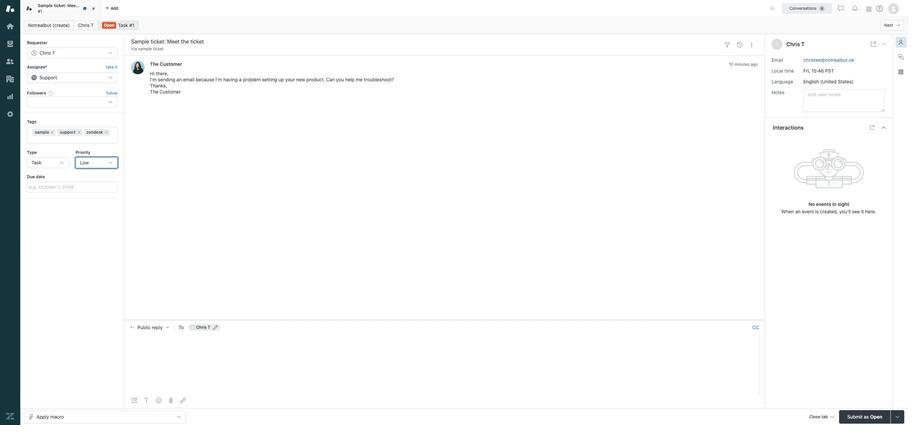 Task type: describe. For each thing, give the bounding box(es) containing it.
10
[[729, 62, 733, 67]]

info on adding followers image
[[48, 91, 53, 96]]

displays possible ticket submission types image
[[895, 414, 900, 420]]

chris t up time
[[787, 41, 805, 47]]

take it button
[[106, 64, 118, 71]]

priority
[[76, 150, 90, 155]]

there,
[[156, 71, 169, 76]]

zendesk image
[[6, 412, 15, 421]]

via sample ticket
[[131, 46, 164, 51]]

sample ticket: meet the ticket #1
[[38, 3, 97, 14]]

1 i'm from the left
[[150, 77, 157, 83]]

english
[[803, 79, 819, 84]]

remove image
[[77, 130, 81, 134]]

setting
[[262, 77, 277, 83]]

fri,
[[803, 68, 810, 73]]

add
[[111, 6, 118, 11]]

christee@notrealbut.ok image
[[189, 325, 195, 330]]

the customer link
[[150, 61, 182, 67]]

tabs tab list
[[20, 0, 763, 17]]

format text image
[[144, 398, 149, 403]]

due
[[27, 174, 35, 179]]

(create)
[[52, 22, 70, 28]]

low button
[[76, 157, 118, 168]]

an inside hi there, i'm sending an email because i'm having a problem setting up your new product. can you help me troubleshoot? thanks, the customer
[[176, 77, 182, 83]]

date
[[36, 174, 45, 179]]

take
[[106, 65, 114, 70]]

(united
[[820, 79, 837, 84]]

when
[[782, 209, 794, 214]]

chris inside secondary element
[[78, 22, 89, 28]]

local
[[772, 68, 783, 73]]

submit
[[847, 414, 863, 420]]

hi there, i'm sending an email because i'm having a problem setting up your new product. can you help me troubleshoot? thanks, the customer
[[150, 71, 394, 95]]

close tab
[[809, 414, 828, 419]]

local time
[[772, 68, 794, 73]]

add link (cmd k) image
[[180, 398, 186, 403]]

0 vertical spatial sample
[[138, 46, 152, 51]]

to
[[179, 325, 184, 330]]

zendesk products image
[[867, 7, 871, 11]]

support
[[40, 75, 57, 80]]

requester
[[27, 40, 47, 45]]

add button
[[101, 0, 122, 17]]

pst
[[825, 68, 834, 73]]

because
[[196, 77, 214, 83]]

notes
[[772, 89, 785, 95]]

an inside no events in sight when an event is created, you'll see it here.
[[795, 209, 801, 214]]

a
[[239, 77, 242, 83]]

task for task #1
[[118, 22, 128, 28]]

it inside take it button
[[115, 65, 118, 70]]

here.
[[865, 209, 876, 214]]

states)
[[838, 79, 854, 84]]

remove image for zendesk
[[104, 130, 108, 134]]

0 vertical spatial customer
[[160, 61, 182, 67]]

secondary element
[[20, 19, 909, 32]]

close tab button
[[806, 410, 837, 425]]

english (united states)
[[803, 79, 854, 84]]

chris right christee@notrealbut.ok icon at the left bottom of page
[[196, 325, 207, 330]]

notifications image
[[852, 6, 858, 11]]

macro
[[50, 414, 64, 420]]

your
[[285, 77, 295, 83]]

me
[[356, 77, 363, 83]]

conversations
[[790, 6, 817, 11]]

apply
[[36, 414, 49, 420]]

chris t right christee@notrealbut.ok icon at the left bottom of page
[[196, 325, 210, 330]]

tab
[[822, 414, 828, 419]]

public
[[137, 325, 151, 330]]

ago
[[751, 62, 758, 67]]

notrealbut (create)
[[28, 22, 70, 28]]

draft mode image
[[132, 398, 137, 403]]

0 horizontal spatial sample
[[35, 130, 49, 135]]

get help image
[[877, 5, 883, 11]]

public reply button
[[125, 320, 174, 335]]

get started image
[[6, 22, 15, 31]]

reply
[[152, 325, 163, 330]]

the inside hi there, i'm sending an email because i'm having a problem setting up your new product. can you help me troubleshoot? thanks, the customer
[[150, 89, 158, 95]]

1 the from the top
[[150, 61, 159, 67]]

task #1
[[118, 22, 134, 28]]

sight
[[838, 201, 849, 207]]

follow button
[[106, 90, 118, 96]]

type
[[27, 150, 37, 155]]

in
[[833, 201, 837, 207]]

organizations image
[[6, 75, 15, 83]]

language
[[772, 79, 793, 84]]

chris inside requester element
[[40, 50, 51, 56]]

event
[[802, 209, 814, 214]]

apply macro
[[36, 414, 64, 420]]

help
[[345, 77, 355, 83]]

close image inside tab
[[90, 5, 97, 12]]

new
[[296, 77, 305, 83]]

meet
[[67, 3, 77, 8]]

tab containing sample ticket: meet the ticket
[[20, 0, 101, 17]]

no events in sight when an event is created, you'll see it here.
[[782, 201, 876, 214]]

via
[[131, 46, 137, 51]]



Task type: vqa. For each thing, say whether or not it's contained in the screenshot.
Or
no



Task type: locate. For each thing, give the bounding box(es) containing it.
due date
[[27, 174, 45, 179]]

0 horizontal spatial remove image
[[50, 130, 55, 134]]

it inside no events in sight when an event is created, you'll see it here.
[[861, 209, 864, 214]]

remove image right "zendesk"
[[104, 130, 108, 134]]

chris down the
[[78, 22, 89, 28]]

no
[[809, 201, 815, 207]]

chris t
[[78, 22, 94, 28], [787, 41, 805, 47], [40, 50, 55, 56], [196, 325, 210, 330]]

product.
[[306, 77, 325, 83]]

1 remove image from the left
[[50, 130, 55, 134]]

chris up time
[[787, 41, 800, 47]]

close image right view more details icon
[[881, 42, 887, 47]]

add attachment image
[[168, 398, 174, 403]]

open left task #1
[[104, 23, 114, 28]]

as
[[864, 414, 869, 420]]

1 horizontal spatial an
[[795, 209, 801, 214]]

next
[[884, 23, 893, 28]]

2 i'm from the left
[[216, 77, 222, 83]]

remove image
[[50, 130, 55, 134], [104, 130, 108, 134]]

remove image for sample
[[50, 130, 55, 134]]

the customer
[[150, 61, 182, 67]]

customer up there,
[[160, 61, 182, 67]]

events
[[816, 201, 831, 207]]

ticket actions image
[[749, 42, 755, 48]]

1 horizontal spatial task
[[118, 22, 128, 28]]

1 horizontal spatial close image
[[881, 42, 887, 47]]

0 horizontal spatial #1
[[38, 9, 42, 14]]

zendesk
[[86, 130, 103, 135]]

the down thanks,
[[150, 89, 158, 95]]

followers element
[[27, 97, 118, 107]]

1 vertical spatial #1
[[129, 22, 134, 28]]

0 vertical spatial close image
[[90, 5, 97, 12]]

ticket up the customer
[[153, 46, 164, 51]]

1 vertical spatial close image
[[881, 42, 887, 47]]

ticket
[[86, 3, 97, 8], [153, 46, 164, 51]]

main element
[[0, 0, 20, 425]]

1 vertical spatial open
[[870, 414, 882, 420]]

chris down requester
[[40, 50, 51, 56]]

tags
[[27, 119, 36, 124]]

you'll
[[839, 209, 851, 214]]

task for task
[[31, 160, 41, 165]]

1 horizontal spatial open
[[870, 414, 882, 420]]

task
[[118, 22, 128, 28], [31, 160, 41, 165]]

it right see
[[861, 209, 864, 214]]

0 vertical spatial ticket
[[86, 3, 97, 8]]

2 the from the top
[[150, 89, 158, 95]]

close image
[[90, 5, 97, 12], [881, 42, 887, 47]]

ticket right the
[[86, 3, 97, 8]]

1 vertical spatial ticket
[[153, 46, 164, 51]]

hi
[[150, 71, 155, 76]]

0 horizontal spatial ticket
[[86, 3, 97, 8]]

requester element
[[27, 48, 118, 59]]

open inside secondary element
[[104, 23, 114, 28]]

Subject field
[[130, 37, 720, 46]]

0 vertical spatial the
[[150, 61, 159, 67]]

task button
[[27, 157, 69, 168]]

follow
[[106, 91, 118, 96]]

0 vertical spatial task
[[118, 22, 128, 28]]

the
[[78, 3, 85, 8]]

Add user notes text field
[[803, 89, 885, 112]]

troubleshoot?
[[364, 77, 394, 83]]

you
[[336, 77, 344, 83]]

1 horizontal spatial remove image
[[104, 130, 108, 134]]

filter image
[[725, 42, 730, 48]]

user image
[[775, 42, 779, 46], [776, 43, 779, 46]]

fri, 15:46 pst
[[803, 68, 834, 73]]

conversations button
[[782, 3, 832, 14]]

edit user image
[[213, 325, 218, 330]]

email
[[183, 77, 195, 83]]

zendesk support image
[[6, 4, 15, 13]]

events image
[[737, 42, 742, 48]]

time
[[785, 68, 794, 73]]

sample
[[138, 46, 152, 51], [35, 130, 49, 135]]

can
[[326, 77, 335, 83]]

#1 down sample
[[38, 9, 42, 14]]

ticket inside sample ticket: meet the ticket #1
[[86, 3, 97, 8]]

chris t inside secondary element
[[78, 22, 94, 28]]

close
[[809, 414, 821, 419]]

ticket:
[[54, 3, 66, 8]]

low
[[80, 160, 89, 165]]

i'm down hi
[[150, 77, 157, 83]]

open right as
[[870, 414, 882, 420]]

up
[[278, 77, 284, 83]]

1 horizontal spatial ticket
[[153, 46, 164, 51]]

cc
[[753, 325, 759, 330]]

thanks,
[[150, 83, 167, 89]]

sending
[[158, 77, 175, 83]]

t
[[91, 22, 94, 28], [801, 41, 805, 47], [52, 50, 55, 56], [208, 325, 210, 330]]

sample down tags
[[35, 130, 49, 135]]

task down add
[[118, 22, 128, 28]]

open
[[104, 23, 114, 28], [870, 414, 882, 420]]

1 horizontal spatial #1
[[129, 22, 134, 28]]

t inside chris t link
[[91, 22, 94, 28]]

christee@notrealbut.ok
[[803, 57, 854, 63]]

customer down sending
[[160, 89, 181, 95]]

take it
[[106, 65, 118, 70]]

customer
[[160, 61, 182, 67], [160, 89, 181, 95]]

avatar image
[[131, 61, 145, 74]]

task down type
[[31, 160, 41, 165]]

insert emojis image
[[156, 398, 161, 403]]

10 minutes ago
[[729, 62, 758, 67]]

10 minutes ago text field
[[729, 62, 758, 67]]

0 horizontal spatial close image
[[90, 5, 97, 12]]

0 vertical spatial #1
[[38, 9, 42, 14]]

customer context image
[[898, 40, 904, 45]]

hide composer image
[[442, 317, 447, 323]]

minutes
[[735, 62, 750, 67]]

1 vertical spatial customer
[[160, 89, 181, 95]]

is
[[815, 209, 819, 214]]

tab
[[20, 0, 101, 17]]

customers image
[[6, 57, 15, 66]]

remove image left the 'support'
[[50, 130, 55, 134]]

admin image
[[6, 110, 15, 119]]

created,
[[820, 209, 838, 214]]

1 horizontal spatial it
[[861, 209, 864, 214]]

assignee*
[[27, 65, 47, 70]]

customer inside hi there, i'm sending an email because i'm having a problem setting up your new product. can you help me troubleshoot? thanks, the customer
[[160, 89, 181, 95]]

1 vertical spatial it
[[861, 209, 864, 214]]

chris t down requester
[[40, 50, 55, 56]]

the
[[150, 61, 159, 67], [150, 89, 158, 95]]

1 vertical spatial an
[[795, 209, 801, 214]]

0 horizontal spatial task
[[31, 160, 41, 165]]

sample
[[38, 3, 53, 8]]

0 vertical spatial it
[[115, 65, 118, 70]]

an left the "email" on the left top of the page
[[176, 77, 182, 83]]

i'm
[[150, 77, 157, 83], [216, 77, 222, 83]]

view more details image
[[871, 42, 876, 47]]

15:46
[[812, 68, 824, 73]]

email
[[772, 57, 783, 63]]

task inside secondary element
[[118, 22, 128, 28]]

i'm left having
[[216, 77, 222, 83]]

0 horizontal spatial open
[[104, 23, 114, 28]]

#1 up via
[[129, 22, 134, 28]]

see
[[852, 209, 860, 214]]

the up hi
[[150, 61, 159, 67]]

submit as open
[[847, 414, 882, 420]]

t inside requester element
[[52, 50, 55, 56]]

0 vertical spatial open
[[104, 23, 114, 28]]

an left event
[[795, 209, 801, 214]]

1 horizontal spatial sample
[[138, 46, 152, 51]]

close image right the
[[90, 5, 97, 12]]

#1 inside sample ticket: meet the ticket #1
[[38, 9, 42, 14]]

public reply
[[137, 325, 163, 330]]

sample right via
[[138, 46, 152, 51]]

it
[[115, 65, 118, 70], [861, 209, 864, 214]]

an
[[176, 77, 182, 83], [795, 209, 801, 214]]

notrealbut (create) button
[[24, 21, 74, 30]]

reporting image
[[6, 92, 15, 101]]

followers
[[27, 90, 46, 96]]

#1 inside secondary element
[[129, 22, 134, 28]]

0 vertical spatial an
[[176, 77, 182, 83]]

task inside popup button
[[31, 160, 41, 165]]

button displays agent's chat status as invisible. image
[[838, 6, 844, 11]]

1 horizontal spatial i'm
[[216, 77, 222, 83]]

interactions
[[773, 124, 804, 131]]

chris t down the
[[78, 22, 94, 28]]

1 vertical spatial sample
[[35, 130, 49, 135]]

1 vertical spatial the
[[150, 89, 158, 95]]

having
[[223, 77, 238, 83]]

#1
[[38, 9, 42, 14], [129, 22, 134, 28]]

0 horizontal spatial it
[[115, 65, 118, 70]]

next button
[[880, 20, 904, 31]]

problem
[[243, 77, 261, 83]]

Due date field
[[27, 182, 118, 193]]

support
[[60, 130, 76, 135]]

chris
[[78, 22, 89, 28], [787, 41, 800, 47], [40, 50, 51, 56], [196, 325, 207, 330]]

0 horizontal spatial an
[[176, 77, 182, 83]]

apps image
[[898, 69, 904, 75]]

chris t inside requester element
[[40, 50, 55, 56]]

2 remove image from the left
[[104, 130, 108, 134]]

cc button
[[752, 325, 759, 331]]

1 vertical spatial task
[[31, 160, 41, 165]]

notrealbut
[[28, 22, 51, 28]]

assignee* element
[[27, 72, 118, 83]]

views image
[[6, 40, 15, 48]]

it right take
[[115, 65, 118, 70]]

0 horizontal spatial i'm
[[150, 77, 157, 83]]



